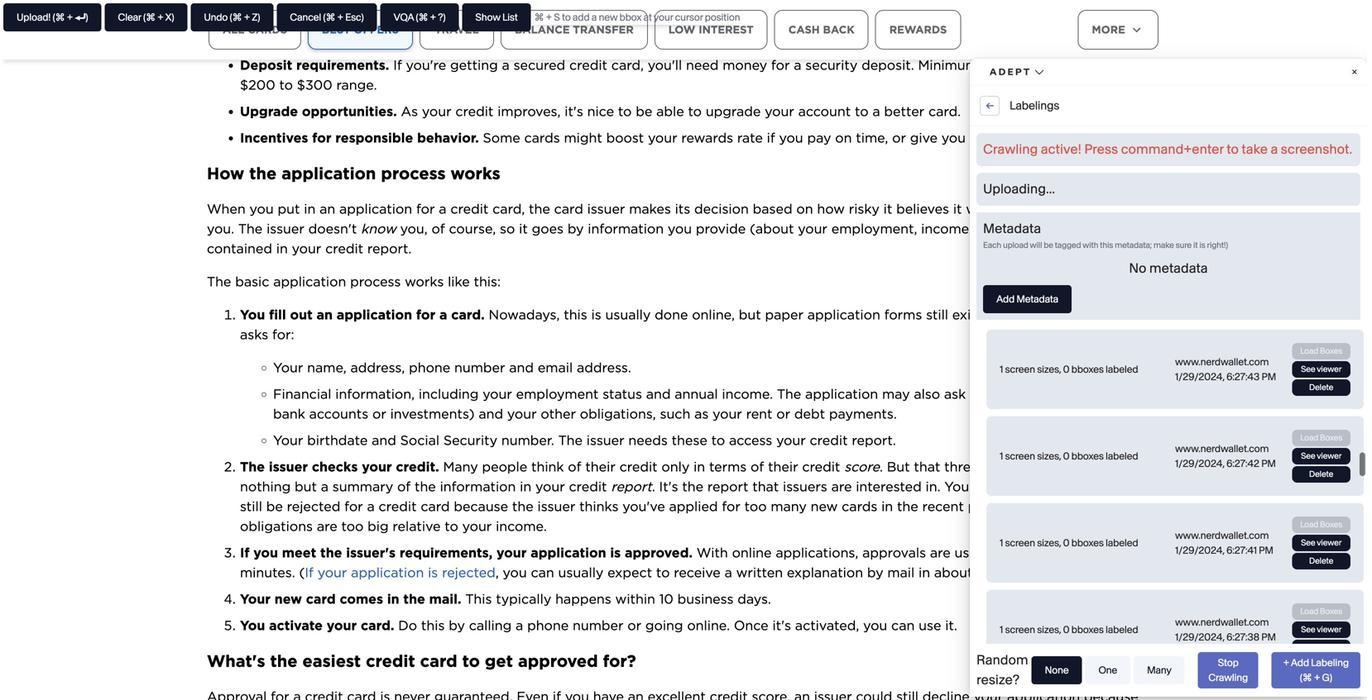 Task type: locate. For each thing, give the bounding box(es) containing it.
for right than on the right of the page
[[836, 207, 855, 223]]

your up see
[[1059, 48, 1089, 64]]

rental down supplemental on the top of page
[[444, 68, 482, 84]]

1 horizontal spatial card.
[[873, 141, 906, 157]]

phone
[[270, 95, 312, 111], [328, 114, 370, 131], [409, 589, 450, 606]]

looking
[[294, 207, 342, 223]]

0 vertical spatial report.
[[367, 470, 412, 486]]

0 vertical spatial be
[[636, 333, 652, 349]]

policy.
[[240, 68, 282, 84]]

case
[[620, 2, 650, 18], [470, 95, 499, 111]]

0 vertical spatial best
[[631, 68, 659, 84]]

2 horizontal spatial card.
[[929, 333, 961, 349]]

. down even
[[852, 68, 855, 84]]

qualify.
[[1009, 95, 1056, 111]]

rental
[[444, 68, 482, 84], [726, 68, 763, 84]]

that up need
[[682, 260, 709, 276]]

0 vertical spatial on
[[540, 48, 556, 64]]

access down rent
[[729, 662, 772, 678]]

the inside financial information, including your employment status and annual income. the application may also ask about your assets (such as bank accounts or investments) and your other obligations, such as your rent or debt payments.
[[777, 616, 801, 632]]

reports.
[[820, 260, 871, 276]]

own
[[638, 48, 666, 64], [1093, 48, 1120, 64]]

0 vertical spatial case
[[620, 2, 650, 18]]

1 vertical spatial as
[[694, 636, 709, 652]]

1 horizontal spatial rental
[[726, 68, 763, 84]]

balance transfer
[[515, 23, 634, 36]]

works for the basic application process works like this:
[[405, 503, 444, 519]]

you're for looking
[[250, 207, 290, 223]]

1 vertical spatial are
[[1042, 287, 1063, 303]]

0 horizontal spatial damage.
[[568, 95, 624, 111]]

1 vertical spatial all
[[424, 260, 438, 276]]

1 horizontal spatial damage.
[[725, 2, 781, 18]]

better
[[884, 333, 925, 349]]

best offers
[[322, 23, 399, 36]]

1 horizontal spatial .
[[852, 68, 855, 84]]

0 horizontal spatial rental
[[444, 68, 482, 84]]

for inside when you put in an application for a credit card, the card issuer makes its decision based on how risky it believes it would be to lend money to you. the issuer doesn't
[[416, 431, 435, 447]]

on left how
[[796, 431, 813, 447]]

1 horizontal spatial car
[[767, 68, 788, 84]]

process down behavior. on the left bottom
[[381, 393, 446, 413]]

0 vertical spatial if
[[434, 240, 443, 256]]

case inside extended warranties. protection in case of theft or damage. price protection (which refunds the difference if you find the same item cheaper elsewhere). return guarantees.
[[620, 2, 650, 18]]

that.
[[921, 240, 951, 256]]

you're up reporting
[[250, 207, 290, 223]]

for
[[703, 68, 722, 84], [786, 95, 805, 111], [280, 114, 298, 131], [752, 207, 771, 223], [836, 207, 855, 223], [771, 287, 790, 303], [312, 359, 331, 375], [416, 431, 435, 447], [416, 536, 435, 553]]

see
[[1060, 95, 1084, 111]]

on inside supplemental coverage on top of your own auto insurance policy, or even primary coverage in place of your own policy.
[[540, 48, 556, 64]]

0 vertical spatial card.
[[873, 141, 906, 157]]

0 vertical spatial insurance
[[703, 48, 765, 64]]

0 horizontal spatial own
[[638, 48, 666, 64]]

cell
[[302, 114, 324, 131]]

1 horizontal spatial it
[[884, 431, 892, 447]]

money inside if you're getting a secured credit card, you'll need money for a security deposit. minimum deposits are usually in the $200 to $300 range.
[[723, 287, 767, 303]]

rewards
[[889, 23, 947, 36]]

or inside supplemental coverage on top of your own auto insurance policy, or even primary coverage in place of your own policy.
[[815, 48, 829, 64]]

nice
[[587, 333, 614, 349]]

information,
[[335, 616, 415, 632]]

you left want
[[678, 240, 702, 256]]

theft
[[671, 2, 703, 18]]

credit up course,
[[450, 431, 489, 447]]

an inside when you put in an application for a credit card, the card issuer makes its decision based on how risky it believes it would be to lend money to you. the issuer doesn't
[[320, 431, 335, 447]]

car up learn
[[287, 48, 308, 64]]

0 horizontal spatial if
[[393, 287, 402, 303]]

card left the qualify.
[[959, 95, 988, 111]]

1 your from the top
[[273, 589, 303, 606]]

of up see
[[587, 48, 600, 64]]

you left than on the right of the page
[[775, 207, 799, 223]]

minimum
[[918, 287, 978, 303]]

credit inside you, of course, so it goes by information you provide (about your employment, income and assets) and information contained in your credit report.
[[325, 470, 363, 486]]

2 information from the left
[[1080, 450, 1156, 467]]

own down more
[[1093, 48, 1120, 64]]

works left like
[[405, 503, 444, 519]]

in inside when you put in an application for a credit card, the card issuer makes its decision based on how risky it believes it would be to lend money to you. the issuer doesn't
[[304, 431, 316, 447]]

of
[[654, 2, 668, 18], [587, 48, 600, 64], [1042, 48, 1055, 64], [503, 95, 517, 111], [432, 450, 445, 467]]

usually right is
[[605, 536, 651, 553]]

it's
[[565, 333, 583, 349]]

so
[[500, 450, 515, 467]]

1 vertical spatial if
[[767, 359, 775, 375]]

2 vertical spatial card.
[[451, 536, 485, 553]]

card.
[[873, 141, 906, 157], [929, 333, 961, 349], [451, 536, 485, 553]]

0 horizontal spatial it
[[519, 450, 528, 467]]

about down coverage.
[[327, 68, 365, 84]]

1 horizontal spatial information
[[1080, 450, 1156, 467]]

about
[[327, 68, 365, 84], [970, 616, 1008, 632]]

ability
[[732, 141, 775, 157]]

and up such
[[646, 616, 671, 632]]

find
[[1132, 2, 1158, 18]]

restore
[[419, 207, 465, 223]]

0 vertical spatial .
[[852, 68, 855, 84]]

1 horizontal spatial card,
[[611, 287, 644, 303]]

money down assemble
[[723, 287, 767, 303]]

access right 'give'
[[970, 359, 1013, 375]]

best right see
[[1114, 95, 1142, 111]]

for up you,
[[416, 431, 435, 447]]

1 vertical spatial case
[[470, 95, 499, 111]]

the inside if you're using your card responsibly, you want your credit score to reflect that. make sure that your card reports payment activity to all three credit bureaus, the companies that assemble credit reports.
[[582, 260, 603, 276]]

application inside when you put in an application for a credit card, the card issuer makes its decision based on how risky it believes it would be to lend money to you. the issuer doesn't
[[339, 431, 412, 447]]

1 horizontal spatial you
[[628, 95, 653, 111]]

1 horizontal spatial all
[[424, 260, 438, 276]]

0 vertical spatial you
[[628, 95, 653, 111]]

best cards for rental car coverage link
[[631, 68, 852, 84]]

0 horizontal spatial works
[[405, 503, 444, 519]]

security
[[443, 662, 497, 678]]

credit up credit-building help on the left top
[[240, 141, 282, 157]]

bureaus.
[[373, 240, 430, 256]]

0 horizontal spatial usually
[[605, 536, 651, 553]]

travel link
[[420, 10, 494, 50]]

issuer down obligations,
[[587, 662, 624, 678]]

0 horizontal spatial best
[[631, 68, 659, 84]]

if for reporting to credit bureaus.
[[434, 240, 443, 256]]

cell
[[240, 95, 266, 111]]

about right ask
[[970, 616, 1008, 632]]

when up the you.
[[207, 431, 246, 447]]

process for the basic application process works like this:
[[350, 503, 401, 519]]

you inside when you put in an application for a credit card, the card issuer makes its decision based on how risky it believes it would be to lend money to you. the issuer doesn't
[[250, 431, 274, 447]]

low
[[668, 23, 696, 36]]

0 vertical spatial when
[[207, 207, 246, 223]]

like
[[448, 503, 470, 519]]

employment
[[516, 616, 599, 632]]

if for deposit requirements.
[[393, 287, 402, 303]]

for left cell
[[280, 114, 298, 131]]

that right the sure
[[1024, 240, 1051, 256]]

application up payments.
[[805, 616, 878, 632]]

0 vertical spatial usually
[[657, 95, 702, 111]]

pay down the account
[[807, 359, 831, 375]]

you're inside if you're using your card responsibly, you want your credit score to reflect that. make sure that your card reports payment activity to all three credit bureaus, the companies that assemble credit reports.
[[447, 240, 487, 256]]

all
[[223, 23, 244, 36], [424, 260, 438, 276]]

1 vertical spatial your
[[273, 662, 303, 678]]

usually inside if you're getting a secured credit card, you'll need money for a security deposit. minimum deposits are usually in the $200 to $300 range.
[[1067, 287, 1112, 303]]

0 vertical spatial as
[[1130, 616, 1145, 632]]

1 vertical spatial access
[[729, 662, 772, 678]]

rate
[[737, 359, 763, 375]]

want
[[706, 240, 738, 256]]

1 vertical spatial that
[[682, 260, 709, 276]]

you're for getting
[[406, 287, 446, 303]]

credit.
[[1066, 207, 1107, 223]]

0 vertical spatial works
[[451, 393, 500, 413]]

are left more
[[620, 207, 641, 223]]

access
[[970, 359, 1013, 375], [729, 662, 772, 678]]

on inside when you put in an application for a credit card, the card issuer makes its decision based on how risky it believes it would be to lend money to you. the issuer doesn't
[[796, 431, 813, 447]]

you inside you, of course, so it goes by information you provide (about your employment, income and assets) and information contained in your credit report.
[[668, 450, 692, 467]]

you're inside if you're getting a secured credit card, you'll need money for a security deposit. minimum deposits are usually in the $200 to $300 range.
[[406, 287, 446, 303]]

to down best cards for rental car coverage link
[[741, 95, 754, 111]]

1 horizontal spatial best
[[1114, 95, 1142, 111]]

car down policy,
[[767, 68, 788, 84]]

1 vertical spatial have
[[993, 207, 1023, 223]]

card, down companies
[[611, 287, 644, 303]]

as right (such
[[1130, 616, 1145, 632]]

of inside extended warranties. protection in case of theft or damage. price protection (which refunds the difference if you find the same item cheaper elsewhere). return guarantees.
[[654, 2, 668, 18]]

the basic application process works like this:
[[207, 503, 501, 519]]

works for how the application process works
[[451, 393, 500, 413]]

on left top
[[540, 48, 556, 64]]

1 vertical spatial you're
[[447, 240, 487, 256]]

1 vertical spatial our
[[1088, 95, 1110, 111]]

it
[[884, 431, 892, 447], [953, 431, 962, 447], [519, 450, 528, 467]]

cash
[[788, 23, 820, 36]]

you down its
[[668, 450, 692, 467]]

credit-building help
[[207, 174, 341, 190]]

on
[[540, 48, 556, 64], [835, 359, 852, 375], [796, 431, 813, 447]]

0 vertical spatial phone
[[270, 95, 312, 111]]

0 horizontal spatial case
[[470, 95, 499, 111]]

you inside extended warranties. protection in case of theft or damage. price protection (which refunds the difference if you find the same item cheaper elsewhere). return guarantees.
[[1104, 2, 1128, 18]]

if
[[1092, 2, 1100, 18], [767, 359, 775, 375]]

1 horizontal spatial as
[[1130, 616, 1145, 632]]

using
[[491, 240, 526, 256]]

other
[[541, 636, 576, 652]]

1 horizontal spatial are
[[1042, 287, 1063, 303]]

if up three
[[434, 240, 443, 256]]

protections.
[[305, 2, 386, 18]]

0 vertical spatial damage.
[[725, 2, 781, 18]]

be up assets)
[[1010, 431, 1027, 447]]

1 when from the top
[[207, 207, 246, 223]]

credit down than on the right of the page
[[776, 240, 814, 256]]

2 vertical spatial issuer
[[587, 662, 624, 678]]

services.
[[672, 141, 729, 157]]

2 vertical spatial on
[[796, 431, 813, 447]]

coverage up loss
[[486, 68, 546, 84]]

application
[[282, 393, 376, 413], [339, 431, 412, 447], [273, 503, 346, 519], [337, 536, 412, 553], [807, 536, 880, 553], [1018, 536, 1091, 553], [805, 616, 878, 632]]

believes
[[896, 431, 949, 447]]

1 horizontal spatial credit
[[552, 141, 592, 157]]

1 vertical spatial about
[[970, 616, 1008, 632]]

0 vertical spatial are
[[620, 207, 641, 223]]

but
[[739, 536, 761, 553]]

of inside you, of course, so it goes by information you provide (about your employment, income and assets) and information contained in your credit report.
[[432, 450, 445, 467]]

0 horizontal spatial report.
[[367, 470, 412, 486]]

to up time,
[[855, 333, 869, 349]]

assets
[[1046, 616, 1086, 632]]

0 horizontal spatial money
[[723, 287, 767, 303]]

be left the able
[[636, 333, 652, 349]]

0 horizontal spatial be
[[636, 333, 652, 349]]

2 your from the top
[[273, 662, 303, 678]]

card,
[[611, 287, 644, 303], [493, 431, 525, 447]]

if down activity
[[393, 287, 402, 303]]

credit right "free"
[[467, 141, 505, 157]]

your for your birthdate and social security number. the issuer needs these to access your credit report.
[[273, 662, 303, 678]]

if inside if you're getting a secured credit card, you'll need money for a security deposit. minimum deposits are usually in the $200 to $300 range.
[[393, 287, 402, 303]]

(such
[[1090, 616, 1126, 632]]

0 horizontal spatial you
[[240, 536, 265, 553]]

2 horizontal spatial on
[[835, 359, 852, 375]]

application up the know on the left
[[339, 431, 412, 447]]

0 horizontal spatial car
[[287, 48, 308, 64]]

1 vertical spatial if
[[393, 287, 402, 303]]

make
[[955, 240, 989, 256]]

investments)
[[390, 636, 475, 652]]

0 horizontal spatial information
[[588, 450, 664, 467]]

the right exist.
[[990, 536, 1014, 553]]

1 horizontal spatial own
[[1093, 48, 1120, 64]]

0 horizontal spatial insurance
[[374, 114, 436, 131]]

tracking
[[286, 141, 341, 157]]

if inside if you're using your card responsibly, you want your credit score to reflect that. make sure that your card reports payment activity to all three credit bureaus, the companies that assemble credit reports.
[[434, 240, 443, 256]]

0 vertical spatial access
[[970, 359, 1013, 375]]

1 horizontal spatial phone
[[328, 114, 370, 131]]

this
[[564, 536, 587, 553]]

your up financial
[[273, 589, 303, 606]]

issuer left makes
[[587, 431, 625, 447]]

need
[[686, 287, 719, 303]]

0 vertical spatial if
[[1092, 2, 1100, 18]]

damage. up interest
[[725, 2, 781, 18]]

card up by
[[554, 431, 583, 447]]

your down bank
[[273, 662, 303, 678]]

1 horizontal spatial report.
[[852, 662, 896, 678]]

learn about credit card rental coverage link
[[286, 68, 546, 84]]

birthdate
[[307, 662, 368, 678]]

1 vertical spatial pay
[[807, 359, 831, 375]]

may
[[882, 616, 910, 632]]

1 own from the left
[[638, 48, 666, 64]]

process for how the application process works
[[381, 393, 446, 413]]

nowadays,
[[489, 536, 560, 553]]

when inside when you put in an application for a credit card, the card issuer makes its decision based on how risky it believes it would be to lend money to you. the issuer doesn't
[[207, 431, 246, 447]]

0 vertical spatial money
[[723, 287, 767, 303]]

if you're getting a secured credit card, you'll need money for a security deposit. minimum deposits are usually in the $200 to $300 range.
[[240, 287, 1153, 323]]

rental down interest
[[726, 68, 763, 84]]

1 vertical spatial damage.
[[568, 95, 624, 111]]

0 vertical spatial that
[[1024, 240, 1051, 256]]

phone down learn
[[270, 95, 312, 111]]

phone down insurance.
[[328, 114, 370, 131]]

for down assemble
[[771, 287, 790, 303]]

the up debt
[[777, 616, 801, 632]]

2 horizontal spatial it
[[953, 431, 962, 447]]

1 horizontal spatial be
[[1010, 431, 1027, 447]]

difference
[[1022, 2, 1088, 18]]

1 vertical spatial when
[[207, 431, 246, 447]]

0 horizontal spatial all
[[223, 23, 244, 36]]

money right 'lend'
[[1081, 431, 1125, 447]]

1 vertical spatial card.
[[929, 333, 961, 349]]

accounts
[[309, 636, 368, 652]]

0 vertical spatial all
[[223, 23, 244, 36]]

reflect
[[875, 240, 917, 256]]

as down the annual
[[694, 636, 709, 652]]

of left theft
[[654, 2, 668, 18]]

to right nice
[[618, 333, 632, 349]]

deposit.
[[862, 287, 914, 303]]

1 horizontal spatial if
[[1092, 2, 1100, 18]]

to left "build"
[[346, 207, 360, 223]]

if inside extended warranties. protection in case of theft or damage. price protection (which refunds the difference if you find the same item cheaper elsewhere). return guarantees.
[[1092, 2, 1100, 18]]

monitoring
[[596, 141, 668, 157]]

1 vertical spatial insurance
[[374, 114, 436, 131]]

0 horizontal spatial that
[[682, 260, 709, 276]]

have
[[706, 95, 737, 111], [993, 207, 1023, 223]]

2 when from the top
[[207, 431, 246, 447]]

0 vertical spatial card,
[[611, 287, 644, 303]]

are inside if you're getting a secured credit card, you'll need money for a security deposit. minimum deposits are usually in the $200 to $300 range.
[[1042, 287, 1063, 303]]

0 vertical spatial about
[[327, 68, 365, 84]]

card. down with
[[873, 141, 906, 157]]

you up asks
[[240, 536, 265, 553]]

2 horizontal spatial usually
[[1067, 287, 1112, 303]]

typically
[[1095, 536, 1151, 553]]

2 horizontal spatial phone
[[409, 589, 450, 606]]

"lock"
[[797, 141, 836, 157]]

as
[[1130, 616, 1145, 632], [694, 636, 709, 652]]

insurance
[[703, 48, 765, 64], [374, 114, 436, 131]]

1 vertical spatial best
[[1114, 95, 1142, 111]]

card
[[411, 68, 440, 84], [959, 95, 988, 111], [564, 240, 593, 256], [1088, 240, 1118, 256], [554, 431, 583, 447]]

including
[[419, 616, 479, 632]]

1 vertical spatial usually
[[1067, 287, 1112, 303]]

an up doesn't
[[320, 431, 335, 447]]

primary
[[868, 48, 919, 64]]

for up best cards for cell phone insurance link
[[703, 68, 722, 84]]

or left even
[[815, 48, 829, 64]]



Task type: describe. For each thing, give the bounding box(es) containing it.
coverage
[[388, 95, 450, 111]]

credit up coverage
[[369, 68, 407, 84]]

your up assemble
[[742, 240, 772, 256]]

cards inside best cards for cell phone insurance
[[240, 114, 276, 131]]

report. inside you, of course, so it goes by information you provide (about your employment, income and assets) and information contained in your credit report.
[[367, 470, 412, 486]]

or down information,
[[372, 636, 386, 652]]

even
[[833, 48, 864, 64]]

cards down "auto" on the top of the page
[[663, 68, 699, 84]]

0 horizontal spatial have
[[706, 95, 737, 111]]

these
[[672, 662, 707, 678]]

1 credit from the left
[[240, 141, 282, 157]]

important
[[683, 207, 748, 223]]

to up reports.
[[857, 240, 871, 256]]

financial information, including your employment status and annual income. the application may also ask about your assets (such as bank accounts or investments) and your other obligations, such as your rent or debt payments.
[[273, 616, 1145, 652]]

card up bureaus,
[[564, 240, 593, 256]]

the down other
[[558, 662, 583, 678]]

exist.
[[952, 536, 986, 553]]

$200
[[240, 306, 275, 323]]

all inside product offers quick filters tab list
[[223, 23, 244, 36]]

is
[[591, 536, 601, 553]]

your down credit.
[[1055, 240, 1084, 256]]

and down top
[[550, 68, 575, 84]]

1 horizontal spatial our
[[1088, 95, 1110, 111]]

your down doesn't
[[292, 470, 321, 486]]

application inside financial information, including your employment status and annual income. the application may also ask about your assets (such as bank accounts or investments) and your other obligations, such as your rent or debt payments.
[[805, 616, 878, 632]]

to left higher
[[1017, 359, 1031, 375]]

nowadays, this is usually done online, but paper application forms still exist. the application typically asks for:
[[240, 536, 1151, 572]]

application up put
[[282, 393, 376, 413]]

for down opportunities.
[[312, 359, 331, 375]]

offers
[[354, 23, 399, 36]]

your left service
[[809, 95, 839, 111]]

financial
[[273, 616, 331, 632]]

your right as
[[422, 333, 452, 349]]

the right refunds
[[997, 2, 1018, 18]]

rent
[[746, 636, 773, 652]]

purchase protections.
[[240, 2, 390, 18]]

1 information from the left
[[588, 450, 664, 467]]

makes
[[629, 431, 671, 447]]

service
[[842, 95, 889, 111]]

assemble
[[713, 260, 774, 276]]

some
[[483, 359, 520, 375]]

based
[[753, 431, 792, 447]]

payment
[[292, 260, 349, 276]]

the left basic at left
[[207, 503, 231, 519]]

price
[[785, 2, 818, 18]]

auto
[[670, 48, 699, 64]]

1 rental from the left
[[444, 68, 482, 84]]

forms
[[884, 536, 922, 553]]

in inside if you're getting a secured credit card, you'll need money for a security deposit. minimum deposits are usually in the $200 to $300 range.
[[1116, 287, 1128, 303]]

card down credit.
[[1088, 240, 1118, 256]]

to up assets)
[[1031, 431, 1044, 447]]

number
[[454, 589, 505, 606]]

help
[[312, 174, 341, 190]]

or right "build"
[[401, 207, 415, 223]]

and down 'lend'
[[1052, 450, 1076, 467]]

cards down improves, at top left
[[524, 359, 560, 375]]

the inside nowadays, this is usually done online, but paper application forms still exist. the application typically asks for:
[[990, 536, 1014, 553]]

to inside if you're getting a secured credit card, you'll need money for a security deposit. minimum deposits are usually in the $200 to $300 range.
[[279, 306, 293, 323]]

your down income.
[[713, 636, 742, 652]]

your up bureaus,
[[530, 240, 560, 256]]

you right 'give'
[[942, 359, 966, 375]]

features
[[563, 207, 617, 223]]

or left 'give'
[[892, 359, 906, 375]]

score.
[[509, 141, 548, 157]]

boost
[[606, 359, 644, 375]]

your down how
[[798, 450, 828, 467]]

the right how
[[249, 393, 277, 413]]

usually inside nowadays, this is usually done online, but paper application forms still exist. the application typically asks for:
[[605, 536, 651, 553]]

when you're looking to build or restore credit, several features are more important for you than for people who already have good credit.
[[207, 207, 1107, 223]]

credit up security on the top
[[778, 260, 816, 276]]

your down transfer
[[604, 48, 634, 64]]

to down "line."
[[1129, 431, 1143, 447]]

how
[[817, 431, 845, 447]]

security.
[[374, 141, 430, 157]]

your up number.
[[507, 636, 537, 652]]

you,
[[400, 450, 428, 467]]

for inside best cards for cell phone insurance
[[280, 114, 298, 131]]

for down policy,
[[786, 95, 805, 111]]

payments.
[[829, 636, 897, 652]]

credit tracking and security. free credit score. credit monitoring services. ability to "lock" your card.
[[240, 141, 906, 157]]

to down bureaus.
[[406, 260, 420, 276]]

credit inside when you put in an application for a credit card, the card issuer makes its decision based on how risky it believes it would be to lend money to you. the issuer doesn't
[[450, 431, 489, 447]]

the down purchase
[[240, 22, 261, 38]]

improves,
[[498, 333, 561, 349]]

a inside when you put in an application for a credit card, the card issuer makes its decision based on how risky it believes it would be to lend money to you. the issuer doesn't
[[439, 431, 447, 447]]

product offers quick filters tab list
[[209, 10, 1022, 96]]

to right the able
[[688, 333, 702, 349]]

best inside best cards for cell phone insurance
[[1114, 95, 1142, 111]]

and right tracking
[[345, 141, 370, 157]]

your for your name, address, phone number and email address.
[[273, 589, 303, 606]]

see
[[579, 68, 601, 84]]

with
[[893, 95, 921, 111]]

also
[[914, 616, 940, 632]]

2 own from the left
[[1093, 48, 1120, 64]]

and left email at the bottom of page
[[509, 589, 534, 606]]

card inside when you put in an application for a credit card, the card issuer makes its decision based on how risky it believes it would be to lend money to you. the issuer doesn't
[[554, 431, 583, 447]]

for up your name, address, phone number and email address. at the bottom left
[[416, 536, 435, 553]]

1 vertical spatial an
[[317, 536, 333, 553]]

a left security on the top
[[794, 287, 802, 303]]

it inside you, of course, so it goes by information you provide (about your employment, income and assets) and information contained in your credit report.
[[519, 450, 528, 467]]

(which
[[895, 2, 939, 18]]

0 horizontal spatial phone
[[270, 95, 312, 111]]

best
[[322, 23, 351, 36]]

0 vertical spatial our
[[605, 68, 627, 84]]

0 horizontal spatial if
[[767, 359, 775, 375]]

a right the getting
[[502, 287, 510, 303]]

name,
[[307, 589, 347, 606]]

and up security on the bottom
[[479, 636, 503, 652]]

2 credit from the left
[[552, 141, 592, 157]]

upgrade
[[240, 333, 298, 349]]

line.
[[1134, 359, 1160, 375]]

credit up behavior. on the left bottom
[[455, 333, 494, 349]]

in inside you, of course, so it goes by information you provide (about your employment, income and assets) and information contained in your credit report.
[[276, 470, 288, 486]]

activity
[[353, 260, 402, 276]]

by
[[568, 450, 584, 467]]

bureaus,
[[522, 260, 578, 276]]

more
[[1092, 23, 1125, 36]]

credit down debt
[[810, 662, 848, 678]]

when for when you put in an application for a credit card, the card issuer makes its decision based on how risky it believes it would be to lend money to you. the issuer doesn't
[[207, 431, 246, 447]]

money inside when you put in an application for a credit card, the card issuer makes its decision based on how risky it believes it would be to lend money to you. the issuer doesn't
[[1081, 431, 1125, 447]]

1 vertical spatial car
[[767, 68, 788, 84]]

a up your name, address, phone number and email address. at the bottom left
[[439, 536, 447, 553]]

coverage down rewards on the top right of the page
[[923, 48, 983, 64]]

all inside if you're using your card responsibly, you want your credit score to reflect that. make sure that your card reports payment activity to all three credit bureaus, the companies that assemble credit reports.
[[424, 260, 438, 276]]

your down the able
[[648, 359, 677, 375]]

damage. inside extended warranties. protection in case of theft or damage. price protection (which refunds the difference if you find the same item cheaper elsewhere). return guarantees.
[[725, 2, 781, 18]]

for right important at the top
[[752, 207, 771, 223]]

1 horizontal spatial that
[[1024, 240, 1051, 256]]

insurance.
[[316, 95, 384, 111]]

the inside if you're getting a secured credit card, you'll need money for a security deposit. minimum deposits are usually in the $200 to $300 range.
[[1132, 287, 1153, 303]]

you're for using
[[447, 240, 487, 256]]

1 horizontal spatial usually
[[657, 95, 702, 111]]

the inside when you put in an application for a credit card, the card issuer makes its decision based on how risky it believes it would be to lend money to you. the issuer doesn't
[[238, 450, 263, 467]]

your left assets
[[1012, 616, 1042, 632]]

insurance inside supplemental coverage on top of your own auto insurance policy, or even primary coverage in place of your own policy.
[[703, 48, 765, 64]]

card down supplemental on the top of page
[[411, 68, 440, 84]]

learn
[[286, 68, 323, 84]]

cheaper
[[337, 22, 390, 38]]

coverage.
[[312, 48, 377, 64]]

protection
[[822, 2, 891, 18]]

cards inside product offers quick filters tab list
[[248, 23, 287, 36]]

building
[[253, 174, 308, 190]]

assets)
[[1002, 450, 1048, 467]]

already
[[940, 207, 989, 223]]

how the application process works
[[207, 393, 500, 413]]

coverage down even
[[792, 68, 852, 84]]

about inside financial information, including your employment status and annual income. the application may also ask about your assets (such as bank accounts or investments) and your other obligations, such as your rent or debt payments.
[[970, 616, 1008, 632]]

score
[[818, 240, 853, 256]]

higher
[[1046, 359, 1088, 375]]

basic
[[235, 503, 269, 519]]

application left typically
[[1018, 536, 1091, 553]]

1 vertical spatial issuer
[[267, 450, 304, 467]]

of left loss
[[503, 95, 517, 111]]

2 vertical spatial phone
[[409, 589, 450, 606]]

or inside extended warranties. protection in case of theft or damage. price protection (which refunds the difference if you find the same item cheaper elsewhere). return guarantees.
[[707, 2, 721, 18]]

goes
[[532, 450, 564, 467]]

you right rate
[[779, 359, 803, 375]]

card, inside if you're getting a secured credit card, you'll need money for a security deposit. minimum deposits are usually in the $200 to $300 range.
[[611, 287, 644, 303]]

insurance inside best cards for cell phone insurance
[[374, 114, 436, 131]]

supplemental coverage on top of your own auto insurance policy, or even primary coverage in place of your own policy.
[[240, 48, 1120, 84]]

credit inside if you're getting a secured credit card, you'll need money for a security deposit. minimum deposits are usually in the $200 to $300 range.
[[569, 287, 607, 303]]

application down the basic application process works like this:
[[337, 536, 412, 553]]

loss
[[521, 95, 546, 111]]

back
[[823, 23, 855, 36]]

the inside when you put in an application for a credit card, the card issuer makes its decision based on how risky it believes it would be to lend money to you. the issuer doesn't
[[529, 431, 550, 447]]

credit up activity
[[330, 240, 369, 256]]

when for when you're looking to build or restore credit, several features are more important for you than for people who already have good credit.
[[207, 207, 246, 223]]

this:
[[474, 503, 501, 519]]

ask
[[944, 616, 966, 632]]

your right "lock"
[[840, 141, 869, 157]]

range.
[[336, 306, 377, 323]]

0 vertical spatial issuer
[[587, 431, 625, 447]]

0 vertical spatial pay
[[758, 95, 782, 111]]

such
[[660, 636, 690, 652]]

three
[[442, 260, 476, 276]]

you.
[[207, 450, 234, 467]]

application up out
[[273, 503, 346, 519]]

security
[[805, 287, 858, 303]]

for:
[[272, 556, 294, 572]]

0 horizontal spatial as
[[694, 636, 709, 652]]

upgrade
[[706, 333, 761, 349]]

your left the account
[[765, 333, 794, 349]]

or right loss
[[550, 95, 564, 111]]

you, of course, so it goes by information you provide (about your employment, income and assets) and information contained in your credit report.
[[207, 450, 1156, 486]]

0 horizontal spatial are
[[620, 207, 641, 223]]

credit down using
[[480, 260, 518, 276]]

and down would
[[973, 450, 998, 467]]

you'll
[[648, 287, 682, 303]]

phone inside best cards for cell phone insurance
[[328, 114, 370, 131]]

social
[[400, 662, 439, 678]]

your right with
[[925, 95, 955, 111]]

2 rental from the left
[[726, 68, 763, 84]]

0 vertical spatial car
[[287, 48, 308, 64]]

application left forms
[[807, 536, 880, 553]]

cell phone insurance. coverage in case of loss or damage. you usually have to pay for your service with your card to qualify. see our
[[240, 95, 1114, 111]]

to left "lock"
[[779, 141, 793, 157]]

a up time,
[[873, 333, 880, 349]]

in inside supplemental coverage on top of your own auto insurance policy, or even primary coverage in place of your own policy.
[[987, 48, 999, 64]]

coverage down return
[[476, 48, 536, 64]]

as
[[401, 333, 418, 349]]

income.
[[722, 616, 773, 632]]

for inside if you're getting a secured credit card, you'll need money for a security deposit. minimum deposits are usually in the $200 to $300 range.
[[771, 287, 790, 303]]

extended warranties. protection in case of theft or damage. price protection (which refunds the difference if you find the same item cheaper elsewhere). return guarantees.
[[240, 2, 1158, 38]]

cash back
[[788, 23, 855, 36]]

1 vertical spatial report.
[[852, 662, 896, 678]]

how
[[207, 393, 244, 413]]

or right rent
[[777, 636, 790, 652]]

you inside if you're using your card responsibly, you want your credit score to reflect that. make sure that your card reports payment activity to all three credit bureaus, the companies that assemble credit reports.
[[678, 240, 702, 256]]

card, inside when you put in an application for a credit card, the card issuer makes its decision based on how risky it believes it would be to lend money to you. the issuer doesn't
[[493, 431, 525, 447]]

in inside extended warranties. protection in case of theft or damage. price protection (which refunds the difference if you find the same item cheaper elsewhere). return guarantees.
[[605, 2, 616, 18]]

your down number at the bottom of the page
[[483, 616, 512, 632]]

0 horizontal spatial access
[[729, 662, 772, 678]]

to right these
[[711, 662, 725, 678]]

0 horizontal spatial .
[[436, 114, 439, 131]]

be inside when you put in an application for a credit card, the card issuer makes its decision based on how risky it believes it would be to lend money to you. the issuer doesn't
[[1010, 431, 1027, 447]]

to left the qualify.
[[992, 95, 1005, 111]]

of right the place at the top right of the page
[[1042, 48, 1055, 64]]

your down debt
[[776, 662, 806, 678]]

number.
[[501, 662, 554, 678]]

credit left "line."
[[1092, 359, 1130, 375]]

secured
[[514, 287, 565, 303]]

protection
[[532, 2, 601, 18]]

to up payment
[[311, 240, 326, 256]]

and left social
[[372, 662, 396, 678]]

opportunities.
[[302, 333, 397, 349]]

a left higher
[[1035, 359, 1042, 375]]



Task type: vqa. For each thing, say whether or not it's contained in the screenshot.
the first
no



